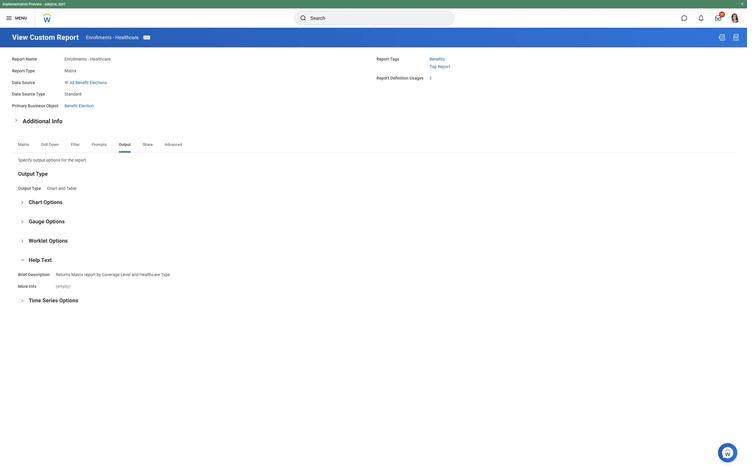 Task type: vqa. For each thing, say whether or not it's contained in the screenshot.
the top chevron down image
yes



Task type: locate. For each thing, give the bounding box(es) containing it.
matrix
[[64, 68, 76, 73], [18, 142, 29, 147], [71, 273, 83, 277]]

healthcare inside report name element
[[90, 57, 111, 62]]

benefit down standard on the left top
[[64, 103, 78, 108]]

info
[[52, 118, 63, 125], [29, 284, 36, 289]]

2 horizontal spatial healthcare
[[140, 273, 160, 277]]

and inside output type group
[[58, 186, 65, 191]]

report inside the help text group
[[84, 273, 96, 277]]

report inside items selected list
[[438, 64, 450, 69]]

matrix up specify
[[18, 142, 29, 147]]

chart for chart and table
[[47, 186, 57, 191]]

enrollments - healthcare for report name element
[[64, 57, 111, 62]]

chevron down image left chart options button
[[20, 199, 24, 206]]

0 horizontal spatial -
[[43, 2, 44, 6]]

1 chevron down image from the top
[[20, 199, 24, 206]]

1 data from the top
[[12, 80, 21, 85]]

options right gauge
[[46, 219, 65, 225]]

gauge options
[[29, 219, 65, 225]]

options down (empty)
[[59, 297, 78, 304]]

tab list inside view custom report main content
[[12, 138, 735, 153]]

1 vertical spatial -
[[113, 35, 114, 40]]

output type
[[18, 171, 48, 177], [18, 186, 41, 191]]

options down chart and table
[[43, 199, 62, 206]]

0 vertical spatial healthcare
[[115, 35, 139, 40]]

view custom report main content
[[0, 28, 747, 331]]

0 vertical spatial report
[[75, 158, 86, 163]]

1 horizontal spatial info
[[52, 118, 63, 125]]

0 vertical spatial info
[[52, 118, 63, 125]]

output down specify
[[18, 171, 35, 177]]

chevron down image inside the help text group
[[19, 258, 26, 263]]

1 vertical spatial info
[[29, 284, 36, 289]]

benefits link
[[430, 56, 445, 62]]

1 vertical spatial matrix
[[18, 142, 29, 147]]

options
[[43, 199, 62, 206], [46, 219, 65, 225], [49, 238, 68, 244], [59, 297, 78, 304]]

2 chevron down image from the top
[[20, 219, 24, 226]]

report down benefits
[[438, 64, 450, 69]]

output type group
[[18, 170, 729, 192]]

0 vertical spatial output
[[119, 142, 131, 147]]

and left 'table'
[[58, 186, 65, 191]]

menu button
[[0, 8, 35, 28]]

data source
[[12, 80, 35, 85]]

time series options button
[[29, 297, 78, 304]]

chevron down image left help
[[19, 258, 26, 263]]

1 vertical spatial chevron down image
[[20, 219, 24, 226]]

drill
[[41, 142, 48, 147]]

-
[[43, 2, 44, 6], [113, 35, 114, 40], [88, 57, 89, 62]]

chart up chart options button
[[47, 186, 57, 191]]

source down data source
[[22, 92, 35, 97]]

info right more on the bottom left of the page
[[29, 284, 36, 289]]

items selected list
[[430, 56, 460, 70]]

0 horizontal spatial info
[[29, 284, 36, 289]]

0 vertical spatial enrollments
[[86, 35, 112, 40]]

1 vertical spatial and
[[132, 273, 139, 277]]

2 vertical spatial -
[[88, 57, 89, 62]]

0 vertical spatial chevron down image
[[14, 117, 18, 124]]

report name
[[12, 57, 37, 62]]

all
[[70, 80, 74, 85]]

1 vertical spatial output type
[[18, 186, 41, 191]]

1 horizontal spatial and
[[132, 273, 139, 277]]

report type
[[12, 68, 35, 73]]

chart inside output type group
[[47, 186, 57, 191]]

source for data source
[[22, 80, 35, 85]]

0 horizontal spatial chart
[[29, 199, 42, 206]]

custom
[[30, 33, 55, 42]]

tab list
[[12, 138, 735, 153]]

election
[[79, 103, 94, 108]]

prompts
[[92, 142, 107, 147]]

1 vertical spatial report
[[84, 273, 96, 277]]

report up data source
[[12, 68, 25, 73]]

benefit election
[[64, 103, 94, 108]]

1 source from the top
[[22, 80, 35, 85]]

report up report type
[[12, 57, 25, 62]]

report for report definition usages
[[377, 76, 389, 80]]

tab list containing matrix
[[12, 138, 735, 153]]

profile logan mcneil image
[[730, 13, 740, 24]]

2 vertical spatial chevron down image
[[19, 258, 26, 263]]

enrollments up matrix element at left top
[[64, 57, 87, 62]]

data source type
[[12, 92, 45, 97]]

healthcare for enrollments - healthcare link
[[115, 35, 139, 40]]

standard
[[64, 92, 81, 97]]

report
[[57, 33, 79, 42], [12, 57, 25, 62], [377, 57, 389, 62], [438, 64, 450, 69], [12, 68, 25, 73], [377, 76, 389, 80]]

matrix right 'returns'
[[71, 273, 83, 277]]

view
[[12, 33, 28, 42]]

1 vertical spatial chart
[[29, 199, 42, 206]]

series
[[42, 297, 58, 304]]

chevron down image
[[20, 199, 24, 206], [20, 219, 24, 226], [20, 297, 24, 305]]

source up data source type
[[22, 80, 35, 85]]

primary business object
[[12, 103, 58, 108]]

- for enrollments - healthcare link
[[113, 35, 114, 40]]

source
[[22, 80, 35, 85], [22, 92, 35, 97]]

0 vertical spatial data
[[12, 80, 21, 85]]

enrollments - healthcare
[[86, 35, 139, 40], [64, 57, 111, 62]]

0 vertical spatial output type
[[18, 171, 48, 177]]

view printable version (pdf) image
[[733, 34, 740, 41]]

2 data from the top
[[12, 92, 21, 97]]

1 horizontal spatial chart
[[47, 186, 57, 191]]

output
[[119, 142, 131, 147], [18, 171, 35, 177], [18, 186, 31, 191]]

output down output type button
[[18, 186, 31, 191]]

0 horizontal spatial healthcare
[[90, 57, 111, 62]]

1 vertical spatial data
[[12, 92, 21, 97]]

1 horizontal spatial healthcare
[[115, 35, 139, 40]]

options for chart options
[[43, 199, 62, 206]]

justify image
[[5, 14, 13, 22]]

options
[[46, 158, 60, 163]]

info down object
[[52, 118, 63, 125]]

2 vertical spatial chevron down image
[[20, 297, 24, 305]]

1 output type from the top
[[18, 171, 48, 177]]

enrollments up report name element
[[86, 35, 112, 40]]

output type down output
[[18, 171, 48, 177]]

- inside 'menu' banner
[[43, 2, 44, 6]]

2 vertical spatial matrix
[[71, 273, 83, 277]]

name
[[26, 57, 37, 62]]

options right worklet
[[49, 238, 68, 244]]

output
[[33, 158, 45, 163]]

and
[[58, 186, 65, 191], [132, 273, 139, 277]]

coverage
[[102, 273, 120, 277]]

worklet
[[29, 238, 47, 244]]

2 source from the top
[[22, 92, 35, 97]]

0 vertical spatial -
[[43, 2, 44, 6]]

additional
[[23, 118, 50, 125]]

benefit right all
[[75, 80, 89, 85]]

chevron down image for additional info
[[14, 117, 18, 124]]

report
[[75, 158, 86, 163], [84, 273, 96, 277]]

chevron down image
[[14, 117, 18, 124], [20, 238, 24, 245], [19, 258, 26, 263]]

data down report type
[[12, 80, 21, 85]]

output type down output type button
[[18, 186, 41, 191]]

type inside the help text group
[[161, 273, 170, 277]]

info inside the help text group
[[29, 284, 36, 289]]

business
[[28, 103, 45, 108]]

enrollments
[[86, 35, 112, 40], [64, 57, 87, 62]]

advanced
[[165, 142, 182, 147]]

2 vertical spatial healthcare
[[140, 273, 160, 277]]

options for worklet options
[[49, 238, 68, 244]]

benefit
[[75, 80, 89, 85], [64, 103, 78, 108]]

search image
[[299, 14, 307, 22]]

matrix up all
[[64, 68, 76, 73]]

and right 'level'
[[132, 273, 139, 277]]

chevron down image left worklet
[[20, 238, 24, 245]]

for
[[61, 158, 67, 163]]

0 vertical spatial source
[[22, 80, 35, 85]]

- inside report name element
[[88, 57, 89, 62]]

chevron down image left the time
[[20, 297, 24, 305]]

0 vertical spatial chevron down image
[[20, 199, 24, 206]]

preview
[[29, 2, 42, 6]]

chart and table
[[47, 186, 76, 191]]

1 vertical spatial source
[[22, 92, 35, 97]]

0 vertical spatial enrollments - healthcare
[[86, 35, 139, 40]]

enrollments inside report name element
[[64, 57, 87, 62]]

1 vertical spatial output
[[18, 171, 35, 177]]

enrollments - healthcare for enrollments - healthcare link
[[86, 35, 139, 40]]

chevron down image down primary
[[14, 117, 18, 124]]

benefits
[[430, 57, 445, 62]]

report left definition
[[377, 76, 389, 80]]

chart
[[47, 186, 57, 191], [29, 199, 42, 206]]

1 horizontal spatial -
[[88, 57, 89, 62]]

data
[[12, 80, 21, 85], [12, 92, 21, 97]]

worklet options
[[29, 238, 68, 244]]

- for report name element
[[88, 57, 89, 62]]

chevron down image left gauge
[[20, 219, 24, 226]]

data source image
[[64, 80, 68, 85]]

0 horizontal spatial and
[[58, 186, 65, 191]]

report right the
[[75, 158, 86, 163]]

0 vertical spatial chart
[[47, 186, 57, 191]]

table
[[66, 186, 76, 191]]

close environment banner image
[[740, 2, 744, 6]]

all benefit elections link
[[70, 79, 107, 85]]

3 chevron down image from the top
[[20, 297, 24, 305]]

1 vertical spatial chevron down image
[[20, 238, 24, 245]]

chart up gauge
[[29, 199, 42, 206]]

source for data source type
[[22, 92, 35, 97]]

healthcare
[[115, 35, 139, 40], [90, 57, 111, 62], [140, 273, 160, 277]]

inbox large image
[[715, 15, 721, 21]]

output left share
[[119, 142, 131, 147]]

usages
[[409, 76, 424, 80]]

matrix element
[[64, 67, 76, 73]]

1 vertical spatial enrollments
[[64, 57, 87, 62]]

the
[[68, 158, 74, 163]]

1 vertical spatial enrollments - healthcare
[[64, 57, 111, 62]]

output type button
[[18, 171, 48, 177]]

data up primary
[[12, 92, 21, 97]]

1 vertical spatial healthcare
[[90, 57, 111, 62]]

report left by on the left bottom of page
[[84, 273, 96, 277]]

export to excel image
[[718, 34, 725, 41]]

2 output type from the top
[[18, 186, 41, 191]]

returns
[[56, 273, 70, 277]]

and inside the help text group
[[132, 273, 139, 277]]

report left tags
[[377, 57, 389, 62]]

2 horizontal spatial -
[[113, 35, 114, 40]]

report definition usages
[[377, 76, 424, 80]]

chart for chart options
[[29, 199, 42, 206]]

worklet options button
[[29, 238, 68, 244]]

0 vertical spatial and
[[58, 186, 65, 191]]



Task type: describe. For each thing, give the bounding box(es) containing it.
report for report tags
[[377, 57, 389, 62]]

drill down
[[41, 142, 59, 147]]

by
[[97, 273, 101, 277]]

help text group
[[18, 257, 729, 290]]

healthcare for report name element
[[90, 57, 111, 62]]

chevron down image for chart
[[20, 199, 24, 206]]

description
[[28, 273, 50, 277]]

chevron down image for help text
[[19, 258, 26, 263]]

time
[[29, 297, 41, 304]]

notifications large image
[[698, 15, 704, 21]]

text
[[41, 257, 52, 263]]

options for gauge options
[[46, 219, 65, 225]]

top report
[[430, 64, 450, 69]]

benefit election link
[[64, 102, 94, 108]]

specify
[[18, 158, 32, 163]]

data for data source
[[12, 80, 21, 85]]

report tags
[[377, 57, 399, 62]]

more info
[[18, 284, 36, 289]]

1 vertical spatial benefit
[[64, 103, 78, 108]]

info for additional info
[[52, 118, 63, 125]]

(empty)
[[56, 284, 70, 289]]

help
[[29, 257, 40, 263]]

enrollments for enrollments - healthcare link
[[86, 35, 112, 40]]

time series options
[[29, 297, 78, 304]]

info for more info
[[29, 284, 36, 289]]

chevron down image for time
[[20, 297, 24, 305]]

gauge
[[29, 219, 44, 225]]

matrix inside the help text group
[[71, 273, 83, 277]]

chevron down image for worklet options
[[20, 238, 24, 245]]

report right custom
[[57, 33, 79, 42]]

brief
[[18, 273, 27, 277]]

data for data source type
[[12, 92, 21, 97]]

additional info button
[[23, 118, 63, 125]]

more
[[18, 284, 28, 289]]

0 vertical spatial matrix
[[64, 68, 76, 73]]

chevron down image for gauge
[[20, 219, 24, 226]]

chart options
[[29, 199, 62, 206]]

definition
[[390, 76, 408, 80]]

share
[[143, 142, 153, 147]]

2 vertical spatial output
[[18, 186, 31, 191]]

gauge options button
[[29, 219, 65, 225]]

down
[[49, 142, 59, 147]]

help text
[[29, 257, 52, 263]]

tags
[[390, 57, 399, 62]]

report for report name
[[12, 57, 25, 62]]

primary
[[12, 103, 27, 108]]

all benefit elections
[[70, 80, 107, 85]]

enrollments - healthcare link
[[86, 35, 139, 40]]

healthcare inside the help text group
[[140, 273, 160, 277]]

0 vertical spatial benefit
[[75, 80, 89, 85]]

additional info
[[23, 118, 63, 125]]

specify output options for the report
[[18, 158, 86, 163]]

brief description
[[18, 273, 50, 277]]

view custom report
[[12, 33, 79, 42]]

help text button
[[29, 257, 52, 263]]

elections
[[90, 80, 107, 85]]

level
[[121, 273, 130, 277]]

object
[[46, 103, 58, 108]]

enrollments for report name element
[[64, 57, 87, 62]]

33
[[720, 13, 724, 16]]

filter
[[71, 142, 80, 147]]

returns matrix report by coverage level and healthcare type
[[56, 273, 170, 277]]

33 button
[[711, 11, 725, 25]]

report for report type
[[12, 68, 25, 73]]

implementation
[[2, 2, 28, 6]]

chart options button
[[29, 199, 62, 206]]

implementation preview -   adeptai_dpt1
[[2, 2, 66, 6]]

top report link
[[430, 63, 450, 69]]

top
[[430, 64, 437, 69]]

data source type element
[[64, 88, 81, 97]]

5
[[430, 76, 432, 80]]

menu
[[15, 16, 27, 20]]

chart and table element
[[47, 185, 76, 191]]

adeptai_dpt1
[[45, 2, 66, 6]]

menu banner
[[0, 0, 747, 28]]

5 button
[[430, 76, 433, 81]]

Search Workday  search field
[[310, 11, 441, 25]]

report name element
[[64, 53, 111, 62]]



